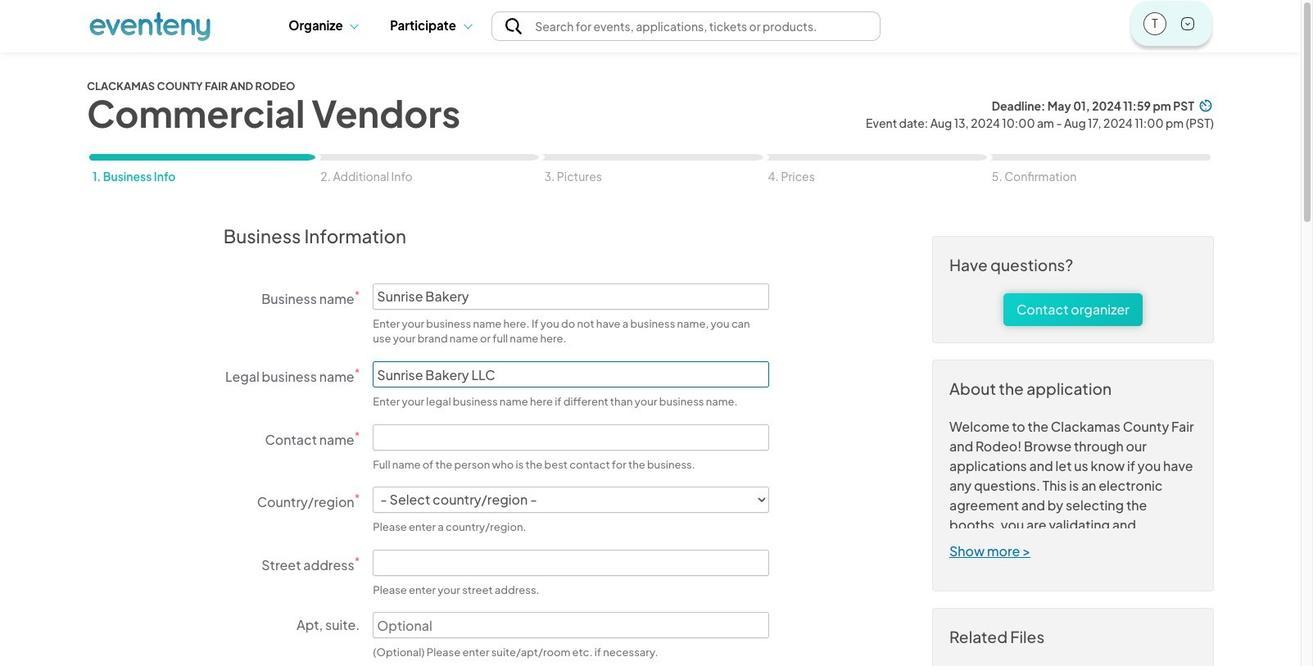 Task type: describe. For each thing, give the bounding box(es) containing it.
search image
[[505, 18, 522, 34]]

Optional text field
[[373, 612, 770, 639]]

eventeny logo image
[[89, 11, 211, 41]]

tara element
[[1145, 13, 1166, 33]]



Task type: locate. For each thing, give the bounding box(es) containing it.
None text field
[[373, 361, 770, 388]]

None text field
[[373, 283, 770, 310], [373, 424, 770, 450], [373, 550, 770, 576], [373, 283, 770, 310], [373, 424, 770, 450], [373, 550, 770, 576]]

main element
[[89, 0, 1212, 52]]



Task type: vqa. For each thing, say whether or not it's contained in the screenshot.
Ruby element
no



